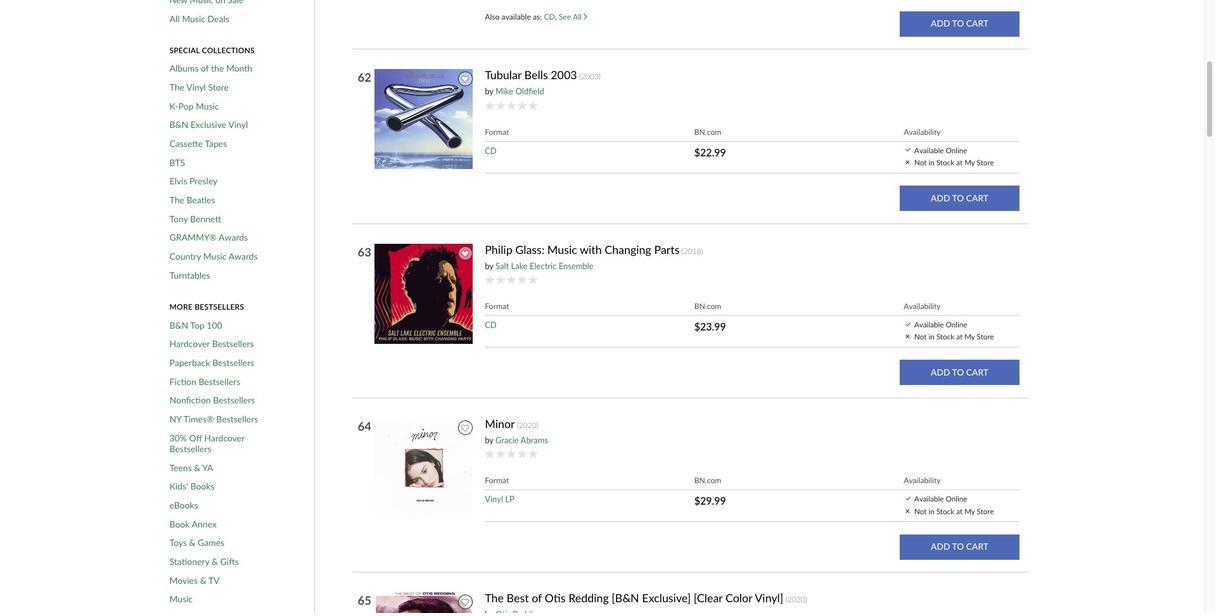 Task type: vqa. For each thing, say whether or not it's contained in the screenshot.


Task type: describe. For each thing, give the bounding box(es) containing it.
1 horizontal spatial of
[[532, 592, 542, 606]]

hardcover bestsellers link
[[170, 339, 254, 350]]

vinyl lp
[[485, 495, 515, 505]]

k-pop music
[[170, 101, 219, 111]]

lake
[[511, 261, 528, 271]]

annex
[[192, 519, 217, 530]]

cd for glass:
[[485, 320, 497, 330]]

not in stock at my store for mike
[[915, 158, 994, 167]]

nonfiction bestsellers
[[170, 395, 255, 406]]

1 vertical spatial awards
[[229, 251, 258, 262]]

format for tubular
[[485, 127, 509, 137]]

,
[[555, 12, 557, 21]]

tapes
[[205, 138, 227, 149]]

3 check image from the top
[[906, 497, 911, 501]]

stationery & gifts
[[170, 557, 239, 567]]

by inside tubular bells 2003 (2003) by mike oldfield
[[485, 87, 494, 97]]

available for parts
[[915, 320, 944, 329]]

3 available online from the top
[[915, 495, 968, 503]]

3 online from the top
[[946, 495, 968, 503]]

tubular bells 2003 image
[[374, 69, 476, 170]]

stock for parts
[[937, 332, 955, 341]]

format for philip
[[485, 302, 509, 311]]

the vinyl store
[[170, 82, 229, 93]]

music up 'exclusive'
[[196, 101, 219, 111]]

kids' books link
[[170, 481, 215, 492]]

salt
[[496, 261, 509, 271]]

30%
[[170, 433, 187, 443]]

music down grammy® awards link
[[203, 251, 227, 262]]

bestsellers for more bestsellers
[[195, 303, 244, 312]]

b&n for b&n exclusive vinyl
[[170, 119, 188, 130]]

mike oldfield link
[[496, 87, 544, 97]]

ny times® bestsellers link
[[170, 414, 258, 425]]

grammy® awards
[[170, 232, 248, 243]]

at for parts
[[957, 332, 963, 341]]

available online for mike
[[915, 146, 968, 154]]

albums
[[170, 63, 199, 74]]

best
[[507, 592, 529, 606]]

tubular bells 2003 (2003) by mike oldfield
[[485, 68, 601, 97]]

100
[[207, 320, 222, 331]]

3 not from the top
[[915, 507, 927, 516]]

toys & games link
[[170, 538, 225, 549]]

3 not in stock at my store from the top
[[915, 507, 994, 516]]

& for games
[[189, 538, 196, 549]]

bells
[[525, 68, 548, 82]]

b&n top 100 link
[[170, 320, 222, 331]]

minor (2020) by gracie abrams
[[485, 417, 548, 446]]

music link
[[170, 594, 193, 605]]

book annex
[[170, 519, 217, 530]]

philip glass: music with changing parts image
[[374, 243, 476, 345]]

in for mike
[[929, 158, 935, 167]]

philip
[[485, 243, 513, 257]]

& for tv
[[200, 575, 206, 586]]

tubular bells 2003 link
[[485, 68, 577, 82]]

more bestsellers
[[170, 303, 244, 312]]

albums of the month link
[[170, 63, 252, 74]]

beatles
[[187, 195, 215, 205]]

ebooks
[[170, 500, 198, 511]]

k-
[[170, 101, 178, 111]]

stationery & gifts link
[[170, 557, 239, 568]]

as:
[[533, 12, 542, 21]]

[b&n
[[612, 592, 639, 606]]

0 vertical spatial vinyl
[[186, 82, 206, 93]]

available for mike
[[915, 146, 944, 154]]

in for parts
[[929, 332, 935, 341]]

the for best
[[485, 592, 504, 606]]

hardcover bestsellers
[[170, 339, 254, 349]]

all music deals
[[170, 13, 229, 24]]

of inside albums of the month link
[[201, 63, 209, 74]]

paperback
[[170, 357, 210, 368]]

cassette tapes link
[[170, 138, 227, 149]]

cassette
[[170, 138, 203, 149]]

the best of otis redding [b&n exclusive] [clear color vinyl] link
[[485, 592, 784, 606]]

oldfield
[[516, 87, 544, 97]]

b&n for b&n top 100
[[170, 320, 188, 331]]

the
[[211, 63, 224, 74]]

abrams
[[521, 436, 548, 446]]

check image for parts
[[906, 322, 911, 326]]

& for ya
[[194, 463, 200, 473]]

book annex link
[[170, 519, 217, 530]]

philip glass: music with changing parts (2018) by salt lake electric ensemble
[[485, 243, 703, 271]]

country music awards
[[170, 251, 258, 262]]

vinyl lp link
[[485, 495, 515, 505]]

online for mike
[[946, 146, 968, 154]]

grammy®
[[170, 232, 217, 243]]

ensemble
[[559, 261, 594, 271]]

see all link
[[559, 12, 587, 21]]

teens & ya
[[170, 463, 213, 473]]

elvis presley
[[170, 176, 218, 187]]

book
[[170, 519, 190, 530]]

b&n exclusive vinyl link
[[170, 119, 248, 130]]

$22.99
[[695, 146, 726, 158]]

the beatles link
[[170, 195, 215, 206]]

bestsellers for hardcover bestsellers
[[212, 339, 254, 349]]

bestsellers for fiction bestsellers
[[199, 376, 240, 387]]

$23.99
[[695, 321, 726, 333]]

not for parts
[[915, 332, 927, 341]]

30% off hardcover bestsellers
[[170, 433, 245, 455]]

ny
[[170, 414, 182, 425]]

the vinyl store link
[[170, 82, 229, 93]]

tv
[[208, 575, 220, 586]]

(2003)
[[579, 72, 601, 81]]

games
[[198, 538, 225, 549]]

pop
[[178, 101, 194, 111]]



Task type: locate. For each thing, give the bounding box(es) containing it.
format up vinyl lp
[[485, 476, 509, 486]]

& right "toys"
[[189, 538, 196, 549]]

the best of otis redding [b&n exclusive] [clear color vinyl] image
[[374, 592, 476, 614]]

1 horizontal spatial vinyl
[[228, 119, 248, 130]]

awards up country music awards
[[219, 232, 248, 243]]

1 availability from the top
[[904, 127, 941, 137]]

1 horizontal spatial all
[[573, 12, 582, 21]]

0 vertical spatial (2020)
[[517, 421, 539, 430]]

music left 'deals'
[[182, 13, 205, 24]]

(2020) inside the minor (2020) by gracie abrams
[[517, 421, 539, 430]]

teens
[[170, 463, 192, 473]]

hardcover down ny times® bestsellers link
[[204, 433, 245, 443]]

vinyl right 'exclusive'
[[228, 119, 248, 130]]

2 vertical spatial not in stock at my store
[[915, 507, 994, 516]]

tony
[[170, 213, 188, 224]]

1 check image from the top
[[906, 148, 911, 152]]

tony bennett link
[[170, 213, 221, 225]]

electric
[[530, 261, 557, 271]]

0 vertical spatial bn.com
[[695, 127, 722, 137]]

1 horizontal spatial (2020)
[[786, 595, 807, 605]]

2 vertical spatial the
[[485, 592, 504, 606]]

bennett
[[190, 213, 221, 224]]

2 not in stock at my store from the top
[[915, 332, 994, 341]]

right image
[[584, 13, 587, 20]]

all music deals link
[[170, 13, 229, 24]]

2 vertical spatial cd
[[485, 320, 497, 330]]

online for parts
[[946, 320, 968, 329]]

& left tv
[[200, 575, 206, 586]]

1 vertical spatial available online
[[915, 320, 968, 329]]

& inside movies & tv link
[[200, 575, 206, 586]]

62
[[358, 71, 371, 85]]

cd link
[[544, 12, 555, 21], [485, 146, 497, 156], [485, 320, 497, 330]]

presley
[[190, 176, 218, 187]]

0 vertical spatial format
[[485, 127, 509, 137]]

with
[[580, 243, 602, 257]]

1 vertical spatial hardcover
[[204, 433, 245, 443]]

2 vertical spatial online
[[946, 495, 968, 503]]

format down salt
[[485, 302, 509, 311]]

2 vertical spatial vinyl
[[485, 495, 503, 505]]

off
[[189, 433, 202, 443]]

& left ya
[[194, 463, 200, 473]]

available online
[[915, 146, 968, 154], [915, 320, 968, 329], [915, 495, 968, 503]]

3 by from the top
[[485, 436, 494, 446]]

cd down mike
[[485, 146, 497, 156]]

b&n down the more
[[170, 320, 188, 331]]

2 available online from the top
[[915, 320, 968, 329]]

bn.com for mike
[[695, 127, 722, 137]]

see
[[559, 12, 571, 21]]

0 vertical spatial close modal image
[[906, 160, 910, 164]]

movies & tv
[[170, 575, 220, 586]]

1 vertical spatial availability
[[904, 302, 941, 311]]

vinyl]
[[755, 592, 784, 606]]

2 stock from the top
[[937, 332, 955, 341]]

2 vertical spatial available
[[915, 495, 944, 503]]

hardcover inside 30% off hardcover bestsellers
[[204, 433, 245, 443]]

None submit
[[900, 11, 1020, 37], [900, 186, 1020, 211], [900, 360, 1020, 386], [900, 535, 1020, 560], [900, 11, 1020, 37], [900, 186, 1020, 211], [900, 360, 1020, 386], [900, 535, 1020, 560]]

country
[[170, 251, 201, 262]]

1 vertical spatial cd
[[485, 146, 497, 156]]

music up ensemble
[[548, 243, 577, 257]]

close modal image
[[906, 160, 910, 164], [906, 509, 910, 513]]

all
[[573, 12, 582, 21], [170, 13, 180, 24]]

all left right image
[[573, 12, 582, 21]]

2 bn.com from the top
[[695, 302, 722, 311]]

cd link right as:
[[544, 12, 555, 21]]

1 vertical spatial by
[[485, 261, 494, 271]]

turntables
[[170, 270, 210, 281]]

3 format from the top
[[485, 476, 509, 486]]

philip glass: music with changing parts link
[[485, 243, 680, 257]]

ya
[[202, 463, 213, 473]]

0 vertical spatial by
[[485, 87, 494, 97]]

turntables link
[[170, 270, 210, 281]]

(2020) right the vinyl]
[[786, 595, 807, 605]]

minor image
[[374, 418, 476, 519]]

mike
[[496, 87, 514, 97]]

the for beatles
[[170, 195, 184, 205]]

bestsellers down hardcover bestsellers link
[[212, 357, 254, 368]]

parts
[[654, 243, 680, 257]]

store
[[208, 82, 229, 93]]

0 vertical spatial not
[[915, 158, 927, 167]]

2 vertical spatial bn.com
[[695, 476, 722, 486]]

close modal image for minor
[[906, 509, 910, 513]]

check image for mike
[[906, 148, 911, 152]]

stationery
[[170, 557, 209, 567]]

0 vertical spatial check image
[[906, 148, 911, 152]]

bn.com up $29.99 link
[[695, 476, 722, 486]]

my store for parts
[[965, 332, 994, 341]]

1 vertical spatial format
[[485, 302, 509, 311]]

teens & ya link
[[170, 463, 213, 474]]

special
[[170, 46, 200, 55]]

0 vertical spatial availability
[[904, 127, 941, 137]]

0 vertical spatial awards
[[219, 232, 248, 243]]

0 vertical spatial of
[[201, 63, 209, 74]]

& for gifts
[[212, 557, 218, 567]]

all up special
[[170, 13, 180, 24]]

bn.com for parts
[[695, 302, 722, 311]]

cd link down mike
[[485, 146, 497, 156]]

cd for bells
[[485, 146, 497, 156]]

1 vertical spatial not
[[915, 332, 927, 341]]

1 not from the top
[[915, 158, 927, 167]]

2 vertical spatial availability
[[904, 476, 941, 486]]

times®
[[184, 414, 214, 425]]

format for minor
[[485, 476, 509, 486]]

1 my store from the top
[[965, 158, 994, 167]]

of left "the"
[[201, 63, 209, 74]]

cd link for bells
[[485, 146, 497, 156]]

2 vertical spatial not
[[915, 507, 927, 516]]

0 vertical spatial b&n
[[170, 119, 188, 130]]

movies & tv link
[[170, 575, 220, 586]]

by left gracie
[[485, 436, 494, 446]]

1 bn.com from the top
[[695, 127, 722, 137]]

2 by from the top
[[485, 261, 494, 271]]

$29.99 link
[[695, 495, 726, 507]]

1 vertical spatial the
[[170, 195, 184, 205]]

1 vertical spatial my store
[[965, 332, 994, 341]]

color
[[726, 592, 753, 606]]

bestsellers inside 30% off hardcover bestsellers
[[170, 444, 211, 455]]

by left mike
[[485, 87, 494, 97]]

2 my store from the top
[[965, 332, 994, 341]]

1 vertical spatial (2020)
[[786, 595, 807, 605]]

0 horizontal spatial vinyl
[[186, 82, 206, 93]]

top
[[190, 320, 205, 331]]

1 vertical spatial cd link
[[485, 146, 497, 156]]

2 format from the top
[[485, 302, 509, 311]]

bestsellers down off
[[170, 444, 211, 455]]

nonfiction bestsellers link
[[170, 395, 255, 406]]

0 vertical spatial cd link
[[544, 12, 555, 21]]

country music awards link
[[170, 251, 258, 262]]

bestsellers for nonfiction bestsellers
[[213, 395, 255, 406]]

0 vertical spatial online
[[946, 146, 968, 154]]

1 vertical spatial stock
[[937, 332, 955, 341]]

the up k-
[[170, 82, 184, 93]]

music
[[182, 13, 205, 24], [196, 101, 219, 111], [548, 243, 577, 257], [203, 251, 227, 262], [170, 594, 193, 605]]

my store
[[965, 158, 994, 167], [965, 332, 994, 341], [965, 507, 994, 516]]

gracie abrams link
[[496, 436, 548, 446]]

2 vertical spatial cd link
[[485, 320, 497, 330]]

0 vertical spatial not in stock at my store
[[915, 158, 994, 167]]

gracie
[[496, 436, 519, 446]]

1 in from the top
[[929, 158, 935, 167]]

otis
[[545, 592, 566, 606]]

bn.com up '$22.99'
[[695, 127, 722, 137]]

by
[[485, 87, 494, 97], [485, 261, 494, 271], [485, 436, 494, 446]]

available online for parts
[[915, 320, 968, 329]]

1 vertical spatial close modal image
[[906, 509, 910, 513]]

minor
[[485, 417, 515, 431]]

1 format from the top
[[485, 127, 509, 137]]

the for vinyl
[[170, 82, 184, 93]]

minor link
[[485, 417, 515, 431]]

2 vertical spatial check image
[[906, 497, 911, 501]]

2 horizontal spatial vinyl
[[485, 495, 503, 505]]

the beatles
[[170, 195, 215, 205]]

3 bn.com from the top
[[695, 476, 722, 486]]

not in stock at my store for parts
[[915, 332, 994, 341]]

2 b&n from the top
[[170, 320, 188, 331]]

1 at from the top
[[957, 158, 963, 167]]

1 vertical spatial not in stock at my store
[[915, 332, 994, 341]]

awards down grammy® awards link
[[229, 251, 258, 262]]

bts link
[[170, 157, 185, 168]]

2003
[[551, 68, 577, 82]]

3 available from the top
[[915, 495, 944, 503]]

0 vertical spatial hardcover
[[170, 339, 210, 349]]

3 in from the top
[[929, 507, 935, 516]]

1 available online from the top
[[915, 146, 968, 154]]

music down movies
[[170, 594, 193, 605]]

cassette tapes
[[170, 138, 227, 149]]

1 vertical spatial online
[[946, 320, 968, 329]]

cd link for glass:
[[485, 320, 497, 330]]

1 vertical spatial bn.com
[[695, 302, 722, 311]]

cd link down salt
[[485, 320, 497, 330]]

& inside toys & games link
[[189, 538, 196, 549]]

2 online from the top
[[946, 320, 968, 329]]

tubular
[[485, 68, 522, 82]]

changing
[[605, 243, 652, 257]]

1 b&n from the top
[[170, 119, 188, 130]]

ny times® bestsellers
[[170, 414, 258, 425]]

3 availability from the top
[[904, 476, 941, 486]]

0 vertical spatial cd
[[544, 12, 555, 21]]

availability for mike
[[904, 127, 941, 137]]

2 vertical spatial in
[[929, 507, 935, 516]]

special collections
[[170, 46, 255, 55]]

& inside teens & ya link
[[194, 463, 200, 473]]

2 vertical spatial by
[[485, 436, 494, 446]]

not for mike
[[915, 158, 927, 167]]

1 vertical spatial at
[[957, 332, 963, 341]]

bestsellers down paperback bestsellers link
[[199, 376, 240, 387]]

check image
[[906, 148, 911, 152], [906, 322, 911, 326], [906, 497, 911, 501]]

cd right as:
[[544, 12, 555, 21]]

0 vertical spatial my store
[[965, 158, 994, 167]]

0 vertical spatial available online
[[915, 146, 968, 154]]

0 vertical spatial in
[[929, 158, 935, 167]]

vinyl left lp
[[485, 495, 503, 505]]

& left gifts
[[212, 557, 218, 567]]

1 vertical spatial available
[[915, 320, 944, 329]]

2 close modal image from the top
[[906, 509, 910, 513]]

at for mike
[[957, 158, 963, 167]]

glass:
[[515, 243, 545, 257]]

1 stock from the top
[[937, 158, 955, 167]]

b&n down k-
[[170, 119, 188, 130]]

0 horizontal spatial all
[[170, 13, 180, 24]]

toys & games
[[170, 538, 225, 549]]

0 vertical spatial at
[[957, 158, 963, 167]]

awards
[[219, 232, 248, 243], [229, 251, 258, 262]]

(2020) up gracie abrams link
[[517, 421, 539, 430]]

1 vertical spatial check image
[[906, 322, 911, 326]]

also
[[485, 12, 500, 21]]

exclusive]
[[642, 592, 691, 606]]

at
[[957, 158, 963, 167], [957, 332, 963, 341], [957, 507, 963, 516]]

paperback bestsellers
[[170, 357, 254, 368]]

2 availability from the top
[[904, 302, 941, 311]]

format
[[485, 127, 509, 137], [485, 302, 509, 311], [485, 476, 509, 486]]

3 my store from the top
[[965, 507, 994, 516]]

bts
[[170, 157, 185, 168]]

2 check image from the top
[[906, 322, 911, 326]]

[clear
[[694, 592, 723, 606]]

vinyl up k-pop music
[[186, 82, 206, 93]]

the
[[170, 82, 184, 93], [170, 195, 184, 205], [485, 592, 504, 606]]

(2020) inside the best of otis redding [b&n exclusive] [clear color vinyl] (2020)
[[786, 595, 807, 605]]

3 stock from the top
[[937, 507, 955, 516]]

availability for parts
[[904, 302, 941, 311]]

3 at from the top
[[957, 507, 963, 516]]

movies
[[170, 575, 198, 586]]

0 vertical spatial available
[[915, 146, 944, 154]]

(2018)
[[682, 246, 703, 256]]

the down elvis
[[170, 195, 184, 205]]

2 vertical spatial at
[[957, 507, 963, 516]]

hardcover up paperback
[[170, 339, 210, 349]]

albums of the month
[[170, 63, 252, 74]]

more
[[170, 303, 193, 312]]

month
[[226, 63, 252, 74]]

1 vertical spatial of
[[532, 592, 542, 606]]

bestsellers up ny times® bestsellers
[[213, 395, 255, 406]]

stock for mike
[[937, 158, 955, 167]]

cd down salt
[[485, 320, 497, 330]]

gifts
[[220, 557, 239, 567]]

&
[[194, 463, 200, 473], [189, 538, 196, 549], [212, 557, 218, 567], [200, 575, 206, 586]]

0 vertical spatial the
[[170, 82, 184, 93]]

kids'
[[170, 481, 188, 492]]

bestsellers up 30% off hardcover bestsellers link
[[216, 414, 258, 425]]

1 vertical spatial b&n
[[170, 320, 188, 331]]

bn.com up $23.99 at the bottom of page
[[695, 302, 722, 311]]

close modal image for tubular bells 2003
[[906, 160, 910, 164]]

grammy® awards link
[[170, 232, 248, 243]]

64
[[358, 420, 371, 434]]

1 close modal image from the top
[[906, 160, 910, 164]]

0 horizontal spatial (2020)
[[517, 421, 539, 430]]

1 online from the top
[[946, 146, 968, 154]]

2 available from the top
[[915, 320, 944, 329]]

by left salt
[[485, 261, 494, 271]]

hardcover inside hardcover bestsellers link
[[170, 339, 210, 349]]

0 vertical spatial stock
[[937, 158, 955, 167]]

the left best at the left of the page
[[485, 592, 504, 606]]

my store for mike
[[965, 158, 994, 167]]

k-pop music link
[[170, 101, 219, 112]]

2 not from the top
[[915, 332, 927, 341]]

vinyl
[[186, 82, 206, 93], [228, 119, 248, 130], [485, 495, 503, 505]]

bestsellers for paperback bestsellers
[[212, 357, 254, 368]]

tony bennett
[[170, 213, 221, 224]]

1 available from the top
[[915, 146, 944, 154]]

hardcover
[[170, 339, 210, 349], [204, 433, 245, 443]]

1 by from the top
[[485, 87, 494, 97]]

bestsellers down 100
[[212, 339, 254, 349]]

bestsellers up 100
[[195, 303, 244, 312]]

of left otis
[[532, 592, 542, 606]]

1 vertical spatial vinyl
[[228, 119, 248, 130]]

elvis presley link
[[170, 176, 218, 187]]

by inside the minor (2020) by gracie abrams
[[485, 436, 494, 446]]

close modal image
[[906, 335, 910, 339]]

in
[[929, 158, 935, 167], [929, 332, 935, 341], [929, 507, 935, 516]]

2 vertical spatial available online
[[915, 495, 968, 503]]

2 vertical spatial stock
[[937, 507, 955, 516]]

2 at from the top
[[957, 332, 963, 341]]

nonfiction
[[170, 395, 211, 406]]

kids' books
[[170, 481, 215, 492]]

2 vertical spatial my store
[[965, 507, 994, 516]]

0 horizontal spatial of
[[201, 63, 209, 74]]

1 vertical spatial in
[[929, 332, 935, 341]]

by inside philip glass: music with changing parts (2018) by salt lake electric ensemble
[[485, 261, 494, 271]]

music inside philip glass: music with changing parts (2018) by salt lake electric ensemble
[[548, 243, 577, 257]]

& inside stationery & gifts link
[[212, 557, 218, 567]]

format down mike
[[485, 127, 509, 137]]

$29.99
[[695, 495, 726, 507]]

available
[[502, 12, 531, 21]]

2 vertical spatial format
[[485, 476, 509, 486]]

exclusive
[[191, 119, 226, 130]]

2 in from the top
[[929, 332, 935, 341]]

1 not in stock at my store from the top
[[915, 158, 994, 167]]



